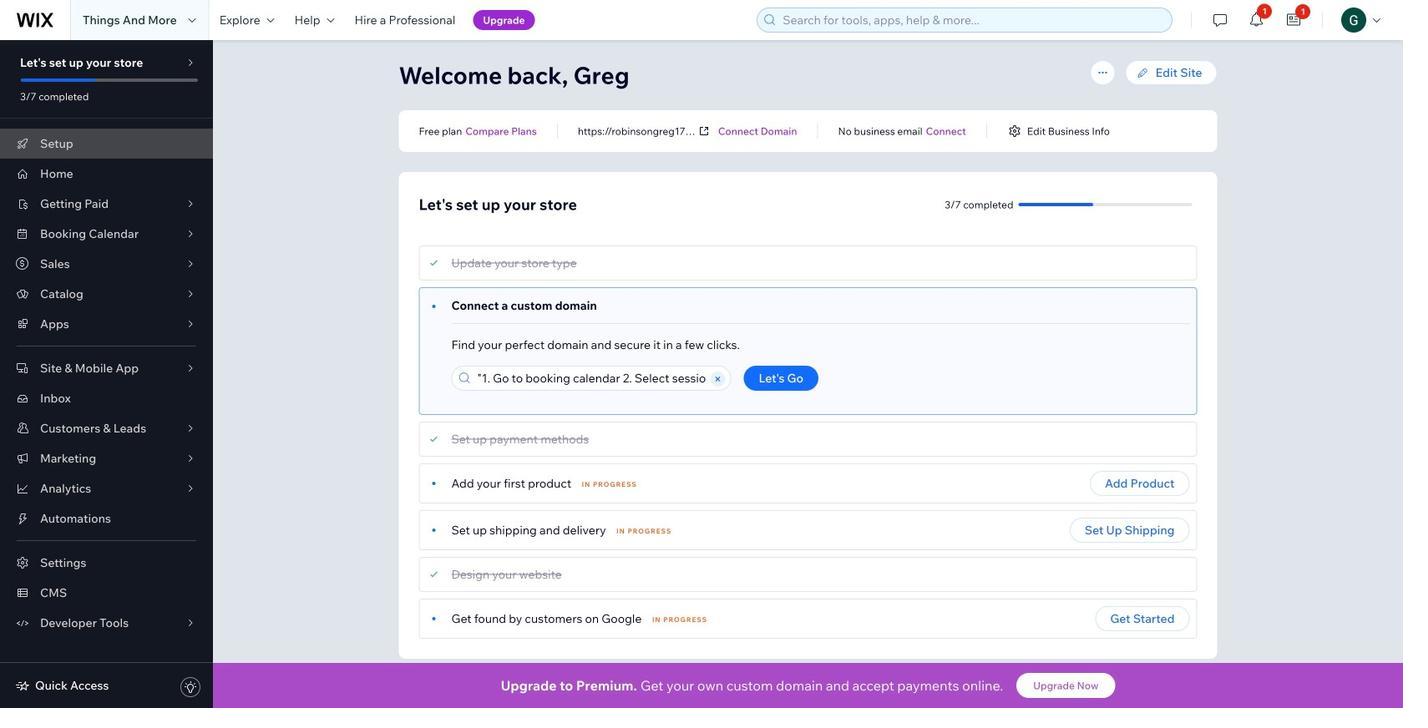 Task type: locate. For each thing, give the bounding box(es) containing it.
sidebar element
[[0, 40, 213, 709]]

Search for tools, apps, help & more... field
[[778, 8, 1168, 32]]



Task type: vqa. For each thing, say whether or not it's contained in the screenshot.
Generate inside the AI Text Generator Generate content for this text region in seconds, using AI.
no



Task type: describe. For each thing, give the bounding box(es) containing it.
e.g., mystunningwebsite.com field
[[473, 367, 708, 390]]



